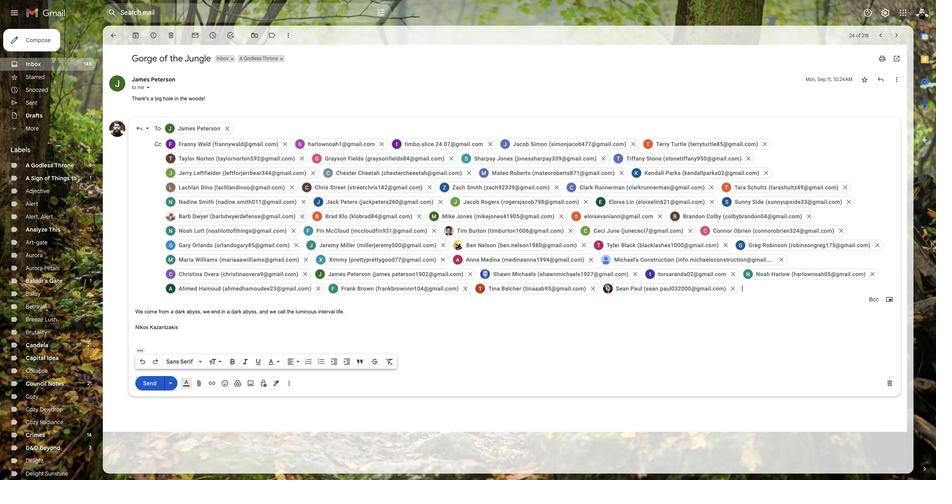 Task type: vqa. For each thing, say whether or not it's contained in the screenshot.


Task type: locate. For each thing, give the bounding box(es) containing it.
brad
[[325, 213, 338, 220]]

delight for delight sunshine
[[26, 470, 44, 478]]

1 for analyze this
[[90, 227, 92, 233]]

archive image
[[132, 31, 140, 39]]

press delete to remove this chip image for michael's construction (info.michaelsconstruction@gmail.com)
[[778, 256, 785, 263]]

0 vertical spatial the
[[170, 53, 183, 64]]

press delete to remove this chip element for shawn michaels (shawnmichaels1927@gmail.com)
[[632, 271, 639, 278]]

0 horizontal spatial james peterson
[[132, 76, 175, 83]]

settings image
[[881, 8, 890, 18]]

press delete to remove this chip element for tina belcher (tinaaab93@gmail.com)
[[590, 285, 597, 292]]

labels
[[10, 146, 30, 154]]

0 vertical spatial in
[[175, 96, 179, 102]]

peterson up brown
[[347, 271, 371, 277]]

godless inside button
[[244, 55, 262, 61]]

more button
[[0, 122, 96, 135]]

1 vertical spatial james peterson
[[178, 125, 221, 132]]

mark as unread image
[[191, 31, 199, 39]]

throne down 'labels' icon
[[263, 55, 278, 61]]

clark
[[580, 184, 593, 191]]

0 horizontal spatial jones
[[457, 213, 473, 220]]

bcc link
[[869, 295, 879, 303]]

Not starred checkbox
[[861, 76, 869, 84]]

0 vertical spatial godless
[[244, 55, 262, 61]]

of right the gorge
[[159, 53, 168, 64]]

a right 'inbox' button
[[239, 55, 243, 61]]

press delete to remove this chip element
[[224, 125, 231, 132], [282, 140, 289, 148], [378, 140, 385, 148], [487, 140, 494, 148], [630, 140, 637, 148], [762, 140, 769, 148], [298, 155, 306, 162], [448, 155, 455, 162], [600, 155, 607, 162], [745, 155, 752, 162], [310, 169, 317, 177], [465, 169, 473, 177], [618, 169, 625, 177], [763, 169, 770, 177], [288, 184, 296, 191], [426, 184, 433, 191], [553, 184, 560, 191], [708, 184, 715, 191], [842, 184, 849, 191], [300, 198, 307, 205], [437, 198, 444, 205], [583, 198, 590, 205], [708, 198, 716, 205], [846, 198, 853, 205], [299, 213, 306, 220], [416, 213, 423, 220], [558, 213, 565, 220], [657, 213, 664, 220], [806, 213, 813, 220], [290, 227, 297, 234], [431, 227, 438, 234], [567, 227, 574, 234], [687, 227, 694, 234], [838, 227, 845, 234], [293, 242, 300, 249], [440, 242, 447, 249], [580, 242, 588, 249], [722, 242, 729, 249], [874, 242, 881, 249], [303, 256, 310, 263], [440, 256, 447, 263], [588, 256, 595, 263], [778, 256, 785, 263], [302, 271, 309, 278], [467, 271, 474, 278], [632, 271, 639, 278], [730, 271, 737, 278], [869, 271, 877, 278], [315, 285, 322, 292], [462, 285, 469, 292], [590, 285, 597, 292], [730, 285, 737, 292]]

(robinsongreg175@gmail.com)
[[789, 242, 871, 248]]

ceci
[[594, 228, 605, 234]]

Message Body text field
[[135, 308, 894, 342]]

1 vertical spatial of
[[159, 53, 168, 64]]

(blacklashes1000@gmail.com)
[[637, 242, 719, 248]]

press delete to remove this chip image for clark runnerman (clarkrunnerman@gmail.com)
[[708, 184, 715, 191]]

1 vertical spatial delight
[[26, 470, 44, 478]]

ben
[[466, 242, 476, 248]]

overa
[[204, 271, 219, 277]]

0 horizontal spatial we
[[203, 309, 210, 315]]

sent link
[[26, 99, 37, 106]]

1 vertical spatial smith
[[199, 199, 214, 205]]

more image
[[284, 31, 292, 39]]

tim burton (timburton1006@gmail.com)
[[457, 228, 564, 234]]

drafts
[[26, 112, 43, 119]]

tab list
[[914, 26, 936, 451]]

godless inside labels navigation
[[31, 162, 53, 169]]

1 vertical spatial jones
[[457, 213, 473, 220]]

1 horizontal spatial jones
[[497, 155, 513, 162]]

ballsy link
[[26, 290, 41, 298]]

inbox inside labels navigation
[[26, 61, 41, 68]]

0 horizontal spatial noah
[[179, 228, 193, 234]]

2 we from the left
[[270, 309, 276, 315]]

james down ximmy
[[328, 271, 346, 277]]

peterson up wald
[[197, 125, 221, 132]]

brutality
[[26, 329, 47, 336]]

cozy down the 'council' on the bottom of the page
[[26, 393, 38, 400]]

support image
[[863, 8, 873, 18]]

a right 'there's'
[[150, 96, 153, 102]]

aurora down art-gate
[[26, 252, 43, 259]]

starred
[[26, 74, 45, 81]]

(orlandogary85@gmail.com)
[[215, 242, 290, 248]]

quote ‪(⌘⇧9)‬ image
[[356, 358, 364, 366]]

press delete to remove this chip image for jacob simon (simonjacob477@gmail.com)
[[630, 140, 637, 148]]

analyze this link
[[26, 226, 60, 233]]

1 for baldur's gate
[[90, 278, 92, 284]]

1 horizontal spatial smith
[[467, 184, 482, 191]]

a for 1
[[26, 175, 30, 182]]

press delete to remove this chip image for ahmed hamoud (ahmedhamoudee23@gmail.com)
[[315, 285, 322, 292]]

1 delight from the top
[[26, 457, 44, 465]]

a godless throne for a godless throne button
[[239, 55, 278, 61]]

older image
[[893, 31, 901, 39]]

3 1 from the top
[[90, 278, 92, 284]]

0 horizontal spatial inbox
[[26, 61, 41, 68]]

fin
[[316, 228, 324, 234]]

press delete to remove this chip element for jack peters (jackpeters260@gmail.com)
[[437, 198, 444, 205]]

0 vertical spatial to
[[132, 84, 136, 90]]

james peterson up wald
[[178, 125, 221, 132]]

0 vertical spatial jones
[[497, 155, 513, 162]]

a right from
[[171, 309, 174, 315]]

jacob left simon
[[513, 141, 529, 147]]

2 delight from the top
[[26, 470, 44, 478]]

james up 'me'
[[132, 76, 150, 83]]

1 horizontal spatial in
[[221, 309, 226, 315]]

None search field
[[103, 3, 392, 22]]

(colbybrandon04@gmail.com)
[[723, 213, 802, 220]]

press delete to remove this chip image for sharpay jones (jonessharpay339@gmail.com)
[[600, 155, 607, 162]]

press delete to remove this chip element for nadine smith (nadine.smith011@gmail.com)
[[300, 198, 307, 205]]

(shawnmichaels1927@gmail.com)
[[538, 271, 629, 277]]

1 1 from the top
[[90, 175, 92, 181]]

2 vertical spatial cozy
[[26, 419, 38, 426]]

delight sunshine
[[26, 470, 68, 478]]

3
[[89, 445, 92, 451]]

a godless throne inside labels navigation
[[26, 162, 74, 169]]

delight
[[26, 457, 44, 465], [26, 470, 44, 478]]

noah for noah lott (noahlottofthings@gmail.com)
[[179, 228, 193, 234]]

1 down 4
[[90, 175, 92, 181]]

press delete to remove this chip image for tina belcher (tinaaab93@gmail.com)
[[590, 285, 597, 292]]

aurora down aurora link
[[26, 265, 43, 272]]

a godless throne link
[[26, 162, 74, 169]]

formatting options toolbar
[[135, 354, 397, 369]]

maria
[[179, 256, 194, 263]]

1 horizontal spatial throne
[[263, 55, 278, 61]]

1 vertical spatial throne
[[54, 162, 74, 169]]

0 horizontal spatial abyss,
[[187, 309, 202, 315]]

0 vertical spatial of
[[856, 32, 861, 38]]

alert up analyze this link
[[41, 213, 53, 221]]

0 vertical spatial 21
[[87, 342, 92, 348]]

1 vertical spatial a godless throne
[[26, 162, 74, 169]]

1 vertical spatial jacob
[[463, 199, 480, 205]]

press delete to remove this chip image for tyler black (blacklashes1000@gmail.com)
[[722, 242, 729, 249]]

noah left lott
[[179, 228, 193, 234]]

adjective
[[26, 188, 49, 195]]

press delete to remove this chip image for ximmy (prettyprettygood77@gmail.com)
[[440, 256, 447, 263]]

press delete to remove this chip element for jacob simon (simonjacob477@gmail.com)
[[630, 140, 637, 148]]

1 horizontal spatial dark
[[231, 309, 241, 315]]

jones for mike jones
[[457, 213, 473, 220]]

press delete to remove this chip element for tiffany stone (stonetiffany950@gmail.com)
[[745, 155, 752, 162]]

(mccloudfin931@gmail.com)
[[351, 228, 427, 234]]

press delete to remove this chip image for christina overa (christinaovera9@gmail.com)
[[302, 271, 309, 278]]

24 of 218
[[849, 32, 869, 38]]

0 horizontal spatial a godless throne
[[26, 162, 74, 169]]

2 horizontal spatial a
[[227, 309, 230, 315]]

brad klo (klobrad84@gmail.com)
[[325, 213, 413, 220]]

press delete to remove this chip image
[[378, 140, 385, 148], [298, 155, 306, 162], [448, 155, 455, 162], [426, 184, 433, 191], [553, 184, 560, 191], [842, 184, 849, 191], [846, 198, 853, 205], [299, 213, 306, 220], [416, 213, 423, 220], [558, 213, 565, 220], [657, 213, 664, 220], [806, 213, 813, 220], [567, 227, 574, 234], [687, 227, 694, 234], [293, 242, 300, 249], [580, 242, 588, 249], [874, 242, 881, 249], [440, 256, 447, 263], [588, 256, 595, 263], [778, 256, 785, 263], [302, 271, 309, 278], [869, 271, 877, 278], [462, 285, 469, 292]]

press delete to remove this chip image for franny wald (frannywald@gmail.com)
[[282, 140, 289, 148]]

press delete to remove this chip element for tara schultz (tarashultz49@gmail.com)
[[842, 184, 849, 191]]

0 vertical spatial peterson
[[151, 76, 175, 83]]

21 for council notes
[[87, 381, 92, 387]]

jones for sharpay jones
[[497, 155, 513, 162]]

(leftforjerrbear344@gmail.com)
[[223, 170, 306, 176]]

press delete to remove this chip image for anna medina (medinaanna1994@gmail.com)
[[588, 256, 595, 263]]

1 aurora from the top
[[26, 252, 43, 259]]

0 vertical spatial smith
[[467, 184, 482, 191]]

the inside message body text box
[[287, 309, 294, 315]]

1 horizontal spatial abyss,
[[243, 309, 258, 315]]

press delete to remove this chip image for ben nelson (ben.nelson1980@gmail.com)
[[580, 242, 588, 249]]

mike jones (mikejones41905@gmail.com)
[[442, 213, 555, 220]]

1 right idea at the bottom of page
[[90, 355, 92, 361]]

(millerjeremy500@gmail.com)
[[357, 242, 437, 248]]

1 vertical spatial noah
[[756, 271, 770, 277]]

in right end
[[221, 309, 226, 315]]

press delete to remove this chip element for jeremy miller (millerjeremy500@gmail.com)
[[440, 242, 447, 249]]

2 cozy from the top
[[26, 406, 38, 413]]

(graysonfields84@gmail.com)
[[365, 155, 445, 162]]

a inside button
[[239, 55, 243, 61]]

1 vertical spatial cozy
[[26, 406, 38, 413]]

zach
[[453, 184, 465, 191]]

press delete to remove this chip image for noah harlow (harlownoah05@gmail.com)
[[869, 271, 877, 278]]

press delete to remove this chip element for brandon colby (colbybrandon04@gmail.com)
[[806, 213, 813, 220]]

delight link
[[26, 457, 44, 465]]

greg robinson (robinsongreg175@gmail.com)
[[749, 242, 871, 248]]

0 vertical spatial a godless throne
[[239, 55, 278, 61]]

press delete to remove this chip element for chester cheetah (chestercheeetah@gmail.com)
[[465, 169, 473, 177]]

0 vertical spatial a
[[239, 55, 243, 61]]

1 horizontal spatial of
[[159, 53, 168, 64]]

4 1 from the top
[[90, 355, 92, 361]]

in right 'big hole'
[[175, 96, 179, 102]]

newer image
[[877, 31, 885, 39]]

adjective link
[[26, 188, 49, 195]]

maria williams (mariaaawilliams@gmail.com)
[[179, 256, 299, 263]]

ahmed
[[179, 285, 197, 292]]

0 horizontal spatial peterson
[[151, 76, 175, 83]]

2 vertical spatial peterson
[[347, 271, 371, 277]]

press delete to remove this chip element for connor obrien (connorobrien324@gmail.com)
[[838, 227, 845, 234]]

(nadine.smith011@gmail.com)
[[216, 199, 297, 205]]

construction
[[640, 256, 674, 263]]

godless down move to image
[[244, 55, 262, 61]]

chris street (streetchris182@gmail.com)
[[315, 184, 423, 191]]

1 cozy from the top
[[26, 393, 38, 400]]

0 vertical spatial jacob
[[513, 141, 529, 147]]

(rogersjacob798@gmail.com)
[[501, 199, 579, 205]]

anna
[[466, 256, 479, 263]]

2 horizontal spatial peterson
[[347, 271, 371, 277]]

the left jungle
[[170, 53, 183, 64]]

press delete to remove this chip element for taylor norton (taylornorton592@gmail.com)
[[298, 155, 306, 162]]

ballsy
[[26, 290, 41, 298]]

breeze
[[26, 316, 43, 323]]

(taylornorton592@gmail.com)
[[216, 155, 295, 162]]

1 horizontal spatial we
[[270, 309, 276, 315]]

(klobrad84@gmail.com)
[[349, 213, 413, 220]]

sans serif option
[[165, 358, 197, 366]]

abyss, left the and on the bottom of page
[[243, 309, 258, 315]]

1 horizontal spatial inbox
[[217, 55, 229, 61]]

of for 24
[[856, 32, 861, 38]]

wald
[[198, 141, 211, 147]]

0 vertical spatial cozy
[[26, 393, 38, 400]]

throne up things
[[54, 162, 74, 169]]

0 vertical spatial noah
[[179, 228, 193, 234]]

None text field
[[742, 281, 894, 296]]

0 horizontal spatial of
[[44, 175, 50, 182]]

jacob left rogers
[[463, 199, 480, 205]]

throne inside labels navigation
[[54, 162, 74, 169]]

tina
[[489, 285, 500, 292]]

smith down dino
[[199, 199, 214, 205]]

sans serif
[[166, 358, 193, 365]]

0 horizontal spatial throne
[[54, 162, 74, 169]]

press delete to remove this chip image for terry turtle (terryturtle85@gmail.com)
[[762, 140, 769, 148]]

throne inside button
[[263, 55, 278, 61]]

1 vertical spatial to
[[71, 175, 77, 182]]

a left sign
[[26, 175, 30, 182]]

2 21 from the top
[[87, 381, 92, 387]]

alert up alert,
[[26, 200, 38, 208]]

2 1 from the top
[[90, 227, 92, 233]]

mccloud
[[326, 228, 349, 234]]

mateo
[[492, 170, 509, 176]]

bold ‪(⌘b)‬ image
[[229, 358, 237, 366]]

noah left harlow
[[756, 271, 770, 277]]

press delete to remove this chip element for jerry leftfielder (leftforjerrbear344@gmail.com)
[[310, 169, 317, 177]]

not starred image
[[861, 76, 869, 84]]

d&d
[[26, 445, 38, 452]]

smith
[[467, 184, 482, 191], [199, 199, 214, 205]]

press delete to remove this chip image
[[224, 125, 231, 132], [282, 140, 289, 148], [487, 140, 494, 148], [630, 140, 637, 148], [762, 140, 769, 148], [600, 155, 607, 162], [745, 155, 752, 162], [310, 169, 317, 177], [465, 169, 473, 177], [618, 169, 625, 177], [763, 169, 770, 177], [288, 184, 296, 191], [708, 184, 715, 191], [300, 198, 307, 205], [437, 198, 444, 205], [583, 198, 590, 205], [708, 198, 716, 205], [290, 227, 297, 234], [431, 227, 438, 234], [838, 227, 845, 234], [440, 242, 447, 249], [722, 242, 729, 249], [303, 256, 310, 263], [467, 271, 474, 278], [632, 271, 639, 278], [730, 271, 737, 278], [315, 285, 322, 292], [590, 285, 597, 292], [730, 285, 737, 292]]

nikos
[[135, 324, 148, 330]]

1 vertical spatial the
[[180, 96, 187, 102]]

2 vertical spatial james
[[328, 271, 346, 277]]

(connorobrien324@gmail.com)
[[753, 228, 835, 234]]

1 vertical spatial 21
[[87, 381, 92, 387]]

0 vertical spatial throne
[[263, 55, 278, 61]]

the right call
[[287, 309, 294, 315]]

delight sunshine link
[[26, 470, 68, 478]]

1 right gate
[[90, 278, 92, 284]]

candela
[[26, 342, 48, 349]]

of right sign
[[44, 175, 50, 182]]

1 horizontal spatial to
[[132, 84, 136, 90]]

press delete to remove this chip image for noah lott (noahlottofthings@gmail.com)
[[290, 227, 297, 234]]

a down labels in the top left of the page
[[26, 162, 30, 169]]

redo ‪(⌘y)‬ image
[[151, 358, 159, 366]]

a right end
[[227, 309, 230, 315]]

jones up 'mateo'
[[497, 155, 513, 162]]

search mail image
[[105, 6, 120, 20]]

3 cozy from the top
[[26, 419, 38, 426]]

dark right end
[[231, 309, 241, 315]]

june
[[607, 228, 620, 234]]

press delete to remove this chip image for sunny side (sunnyupside33@gmail.com)
[[846, 198, 853, 205]]

0 vertical spatial delight
[[26, 457, 44, 465]]

0 vertical spatial aurora
[[26, 252, 43, 259]]

alert, alert link
[[26, 213, 53, 221]]

lush
[[45, 316, 57, 323]]

1 horizontal spatial james peterson
[[178, 125, 221, 132]]

the left woods!
[[180, 96, 187, 102]]

none text field inside the search field 'list box'
[[742, 281, 894, 296]]

timbo.slice.24.07@gmail.com
[[405, 141, 483, 147]]

labels navigation
[[0, 26, 103, 480]]

1 horizontal spatial godless
[[244, 55, 262, 61]]

lott
[[194, 228, 205, 234]]

to left 'me'
[[132, 84, 136, 90]]

1 horizontal spatial a godless throne
[[239, 55, 278, 61]]

1 right this
[[90, 227, 92, 233]]

inbox inside button
[[217, 55, 229, 61]]

franny wald (frannywald@gmail.com)
[[179, 141, 278, 147]]

2 aurora from the top
[[26, 265, 43, 272]]

robinson
[[763, 242, 787, 248]]

roberts
[[510, 170, 531, 176]]

1 vertical spatial aurora
[[26, 265, 43, 272]]

press delete to remove this chip element for fin mccloud (mccloudfin931@gmail.com)
[[431, 227, 438, 234]]

1 vertical spatial in
[[221, 309, 226, 315]]

and
[[259, 309, 268, 315]]

1 horizontal spatial jacob
[[513, 141, 529, 147]]

press delete to remove this chip element for chris street (streetchris182@gmail.com)
[[426, 184, 433, 191]]

(clarkrunnerman@gmail.com)
[[626, 184, 705, 191]]

a godless throne down labels heading
[[26, 162, 74, 169]]

1 vertical spatial a
[[26, 162, 30, 169]]

advanced search options image
[[373, 4, 389, 20]]

beyond
[[40, 445, 60, 452]]

dark right from
[[175, 309, 185, 315]]

delight down d&d
[[26, 457, 44, 465]]

me
[[137, 84, 144, 90]]

21 for candela
[[87, 342, 92, 348]]

abyss, left end
[[187, 309, 202, 315]]

underline ‪(⌘u)‬ image
[[254, 358, 262, 366]]

miller
[[340, 242, 355, 248]]

james peterson up show details image
[[132, 76, 175, 83]]

1 vertical spatial godless
[[31, 162, 53, 169]]

peterson up 'big hole'
[[151, 76, 175, 83]]

we left end
[[203, 309, 210, 315]]

0 vertical spatial james peterson
[[132, 76, 175, 83]]

godless for 'a godless throne' link
[[31, 162, 53, 169]]

2 horizontal spatial james
[[328, 271, 346, 277]]

1 horizontal spatial james
[[178, 125, 195, 132]]

1 for capital idea
[[90, 355, 92, 361]]

cozy up 'crimes'
[[26, 419, 38, 426]]

godless
[[244, 55, 262, 61], [31, 162, 53, 169]]

of right 24
[[856, 32, 861, 38]]

to me
[[132, 84, 144, 90]]

0 horizontal spatial alert
[[26, 200, 38, 208]]

press delete to remove this chip image for lachlan dino (lachlandinoo@gmail.com)
[[288, 184, 296, 191]]

0 horizontal spatial a
[[150, 96, 153, 102]]

runnerman
[[595, 184, 625, 191]]

press delete to remove this chip element for mike jones (mikejones41905@gmail.com)
[[558, 213, 565, 220]]

press delete to remove this chip image for chris street (streetchris182@gmail.com)
[[426, 184, 433, 191]]

inbox down add to tasks icon
[[217, 55, 229, 61]]

press delete to remove this chip element for tyler black (blacklashes1000@gmail.com)
[[722, 242, 729, 249]]

0 horizontal spatial jacob
[[463, 199, 480, 205]]

analyze this
[[26, 226, 60, 233]]

press delete to remove this chip element for ben nelson (ben.nelson1980@gmail.com)
[[580, 242, 588, 249]]

0 vertical spatial alert
[[26, 200, 38, 208]]

ximmy (prettyprettygood77@gmail.com)
[[329, 256, 436, 263]]

0 horizontal spatial to
[[71, 175, 77, 182]]

to left the come
[[71, 175, 77, 182]]

1 21 from the top
[[87, 342, 92, 348]]

mon, sep 11, 10:24 am
[[806, 76, 853, 82]]

2 vertical spatial a
[[26, 175, 30, 182]]

0 vertical spatial james
[[132, 76, 150, 83]]

press delete to remove this chip image for jeremy miller (millerjeremy500@gmail.com)
[[440, 242, 447, 249]]

lachlan
[[179, 184, 199, 191]]

gmail image
[[26, 5, 69, 21]]

2 vertical spatial of
[[44, 175, 50, 182]]

a godless throne down move to image
[[239, 55, 278, 61]]

cozy down cozy link on the bottom of the page
[[26, 406, 38, 413]]

1 vertical spatial peterson
[[197, 125, 221, 132]]

1 vertical spatial alert
[[41, 213, 53, 221]]

press delete to remove this chip element for lachlan dino (lachlandinoo@gmail.com)
[[288, 184, 296, 191]]

to
[[132, 84, 136, 90], [71, 175, 77, 182]]

press delete to remove this chip image for jerry leftfielder (leftforjerrbear344@gmail.com)
[[310, 169, 317, 177]]

press delete to remove this chip image for mateo roberts (mateoroberts871@gmail.com)
[[618, 169, 625, 177]]

williams
[[195, 256, 218, 263]]

smith right zach
[[467, 184, 482, 191]]

press delete to remove this chip image for mike jones (mikejones41905@gmail.com)
[[558, 213, 565, 220]]

jones up tim
[[457, 213, 473, 220]]

delight down delight link
[[26, 470, 44, 478]]

nelson
[[478, 242, 496, 248]]

press delete to remove this chip image for shawn michaels (shawnmichaels1927@gmail.com)
[[632, 271, 639, 278]]

press delete to remove this chip element for kendall parks (kendallparks02@gmail.com)
[[763, 169, 770, 177]]

2 vertical spatial the
[[287, 309, 294, 315]]

2 horizontal spatial of
[[856, 32, 861, 38]]

0 horizontal spatial godless
[[31, 162, 53, 169]]

james up franny
[[178, 125, 195, 132]]

press delete to remove this chip element for frank brown (frankbrownnn104@gmail.com)
[[462, 285, 469, 292]]

dark
[[175, 309, 185, 315], [231, 309, 241, 315]]

greg
[[749, 242, 761, 248]]

ceci june (junececi7@gmail.com)
[[594, 228, 684, 234]]

1 horizontal spatial noah
[[756, 271, 770, 277]]

we left call
[[270, 309, 276, 315]]

discard draft ‪(⌘⇧d)‬ image
[[886, 379, 894, 387]]

inbox up the starred link
[[26, 61, 41, 68]]

2 abyss, from the left
[[243, 309, 258, 315]]

harlow
[[772, 271, 790, 277]]

delight for delight link
[[26, 457, 44, 465]]

press delete to remove this chip element for grayson fields (graysonfields84@gmail.com)
[[448, 155, 455, 162]]

gary orlando (orlandogary85@gmail.com)
[[179, 242, 290, 248]]

council
[[26, 380, 47, 388]]

godless up sign
[[31, 162, 53, 169]]

jeremy miller (millerjeremy500@gmail.com)
[[319, 242, 437, 248]]

1 vertical spatial james
[[178, 125, 195, 132]]

(eloiselin621@gmail.com)
[[636, 199, 705, 205]]

noah lott (noahlottofthings@gmail.com)
[[179, 228, 287, 234]]

a godless throne inside button
[[239, 55, 278, 61]]

press delete to remove this chip element for mateo roberts (mateoroberts871@gmail.com)
[[618, 169, 625, 177]]

0 horizontal spatial dark
[[175, 309, 185, 315]]

in inside message body text box
[[221, 309, 226, 315]]

press delete to remove this chip element for noah harlow (harlownoah05@gmail.com)
[[869, 271, 877, 278]]

0 horizontal spatial smith
[[199, 199, 214, 205]]



Task type: describe. For each thing, give the bounding box(es) containing it.
nadine
[[179, 199, 197, 205]]

press delete to remove this chip image for grayson fields (graysonfields84@gmail.com)
[[448, 155, 455, 162]]

cheetah
[[358, 170, 380, 176]]

snooze image
[[209, 31, 217, 39]]

end
[[211, 309, 220, 315]]

jacob for jacob rogers (rogersjacob798@gmail.com)
[[463, 199, 480, 205]]

press delete to remove this chip element for james peterson (james.peterson1902@gmail.com)
[[467, 271, 474, 278]]

strikethrough ‪(⌘⇧x)‬ image
[[371, 358, 379, 366]]

indent more ‪(⌘])‬ image
[[343, 358, 351, 366]]

james inside the search field 'list box'
[[328, 271, 346, 277]]

zach smith (zach92339@gmail.com)
[[453, 184, 550, 191]]

sign
[[31, 175, 43, 182]]

press delete to remove this chip image for sean paul (sean.paul032000@gmail.com)
[[730, 285, 737, 292]]

press delete to remove this chip element for barb dwyer (barbdwyerdefense@gmail.com)
[[299, 213, 306, 220]]

throne for a godless throne button
[[263, 55, 278, 61]]

(prettyprettygood77@gmail.com)
[[349, 256, 436, 263]]

labels heading
[[10, 146, 85, 154]]

street
[[330, 184, 346, 191]]

jeremy
[[319, 242, 339, 248]]

franny
[[179, 141, 196, 147]]

cc link
[[155, 140, 162, 148]]

more
[[26, 125, 39, 132]]

move to image
[[251, 31, 259, 39]]

drafts link
[[26, 112, 43, 119]]

press delete to remove this chip element for jacob rogers (rogersjacob798@gmail.com)
[[583, 198, 590, 205]]

d&d beyond
[[26, 445, 60, 452]]

attach files image
[[195, 379, 203, 387]]

cozy for cozy link on the bottom of the page
[[26, 393, 38, 400]]

ximmy
[[329, 256, 347, 263]]

1 for a sign of things to come
[[90, 175, 92, 181]]

press delete to remove this chip element for clark runnerman (clarkrunnerman@gmail.com)
[[708, 184, 715, 191]]

(frannywald@gmail.com)
[[213, 141, 278, 147]]

add to tasks image
[[227, 31, 235, 39]]

press delete to remove this chip image for ceci june (junececi7@gmail.com)
[[687, 227, 694, 234]]

alert,
[[26, 213, 39, 221]]

press delete to remove this chip image for james peterson (james.peterson1902@gmail.com)
[[467, 271, 474, 278]]

send
[[143, 380, 157, 387]]

1 horizontal spatial peterson
[[197, 125, 221, 132]]

candela link
[[26, 342, 48, 349]]

fields
[[348, 155, 364, 162]]

inbox for 'inbox' button
[[217, 55, 229, 61]]

paul
[[631, 285, 642, 292]]

petals
[[44, 265, 60, 272]]

tara schultz (tarashultz49@gmail.com)
[[735, 184, 839, 191]]

luminous
[[296, 309, 317, 315]]

press delete to remove this chip element for greg robinson (robinsongreg175@gmail.com)
[[874, 242, 881, 249]]

there's
[[132, 96, 149, 102]]

capital idea link
[[26, 355, 59, 362]]

harlownoah1@gmail.com
[[308, 141, 375, 147]]

report spam image
[[149, 31, 157, 39]]

smith for zach smith
[[467, 184, 482, 191]]

press delete to remove this chip image for brandon colby (colbybrandon04@gmail.com)
[[806, 213, 813, 220]]

(kendallparks02@gmail.com)
[[682, 170, 760, 176]]

(junececi7@gmail.com)
[[621, 228, 684, 234]]

italic ‪(⌘i)‬ image
[[241, 358, 249, 366]]

press delete to remove this chip image for maria williams (mariaaawilliams@gmail.com)
[[303, 256, 310, 263]]

noah for noah harlow (harlownoah05@gmail.com)
[[756, 271, 770, 277]]

press delete to remove this chip image for frank brown (frankbrownnn104@gmail.com)
[[462, 285, 469, 292]]

of for gorge
[[159, 53, 168, 64]]

tiffany
[[626, 155, 645, 162]]

press delete to remove this chip image for zach smith (zach92339@gmail.com)
[[553, 184, 560, 191]]

a godless throne for 'a godless throne' link
[[26, 162, 74, 169]]

mon, sep 11, 10:24 am cell
[[806, 76, 853, 84]]

press delete to remove this chip element for ximmy (prettyprettygood77@gmail.com)
[[440, 256, 447, 263]]

(lachlandinoo@gmail.com)
[[214, 184, 285, 191]]

a sign of things to come
[[26, 175, 94, 182]]

(barbdwyerdefense@gmail.com)
[[210, 213, 296, 220]]

press delete to remove this chip image for brad klo (klobrad84@gmail.com)
[[416, 213, 423, 220]]

aurora for aurora petals
[[26, 265, 43, 272]]

press delete to remove this chip element for anna medina (medinaanna1994@gmail.com)
[[588, 256, 595, 263]]

(ben.nelson1980@gmail.com)
[[498, 242, 577, 248]]

more send options image
[[167, 380, 175, 388]]

press delete to remove this chip image for jacob rogers (rogersjacob798@gmail.com)
[[583, 198, 590, 205]]

press delete to remove this chip image for connor obrien (connorobrien324@gmail.com)
[[838, 227, 845, 234]]

we come from a dark abyss, we end in a dark abyss, and we call the luminous interval life.
[[135, 309, 345, 315]]

cozy link
[[26, 393, 38, 400]]

delete image
[[167, 31, 175, 39]]

bulleted list ‪(⌘⇧8)‬ image
[[317, 358, 325, 366]]

press delete to remove this chip element for brad klo (klobrad84@gmail.com)
[[416, 213, 423, 220]]

press delete to remove this chip element for franny wald (frannywald@gmail.com)
[[282, 140, 289, 148]]

(mikejones41905@gmail.com)
[[474, 213, 555, 220]]

show details image
[[146, 85, 151, 90]]

show trimmed content image
[[135, 348, 145, 353]]

1 abyss, from the left
[[187, 309, 202, 315]]

d&d beyond link
[[26, 445, 60, 452]]

frank
[[341, 285, 356, 292]]

snoozed
[[26, 86, 48, 94]]

Search mail text field
[[120, 9, 353, 17]]

obrien
[[734, 228, 751, 234]]

press delete to remove this chip image for greg robinson (robinsongreg175@gmail.com)
[[874, 242, 881, 249]]

compose button
[[3, 29, 60, 51]]

send button
[[135, 376, 164, 391]]

labels image
[[268, 31, 276, 39]]

press delete to remove this chip element for eloise lin (eloiselin621@gmail.com)
[[708, 198, 716, 205]]

dwyer
[[192, 213, 209, 220]]

sean paul (sean.paul032000@gmail.com)
[[616, 285, 726, 292]]

numbered list ‪(⌘⇧7)‬ image
[[304, 358, 312, 366]]

lachlan dino (lachlandinoo@gmail.com)
[[179, 184, 285, 191]]

brutality link
[[26, 329, 47, 336]]

(ahmedhamoudee23@gmail.com)
[[223, 285, 312, 292]]

smith for nadine smith
[[199, 199, 214, 205]]

colby
[[707, 213, 721, 220]]

side
[[753, 199, 764, 205]]

analyze
[[26, 226, 48, 233]]

council notes link
[[26, 380, 64, 388]]

jack peters (jackpeters260@gmail.com)
[[327, 199, 434, 205]]

press delete to remove this chip image for gary orlando (orlandogary85@gmail.com)
[[293, 242, 300, 249]]

baldur's gate
[[26, 278, 62, 285]]

press delete to remove this chip element for tim burton (timburton1006@gmail.com)
[[567, 227, 574, 234]]

press delete to remove this chip element for noah lott (noahlottofthings@gmail.com)
[[290, 227, 297, 234]]

(stonetiffany950@gmail.com)
[[663, 155, 742, 162]]

tiffany stone (stonetiffany950@gmail.com)
[[626, 155, 742, 162]]

press delete to remove this chip element for ceci june (junececi7@gmail.com)
[[687, 227, 694, 234]]

jerry
[[179, 170, 192, 176]]

inbox for inbox link
[[26, 61, 41, 68]]

christina
[[179, 271, 202, 277]]

insert emoji ‪(⌘⇧2)‬ image
[[221, 379, 229, 387]]

press delete to remove this chip image for eloise lin (eloiselin621@gmail.com)
[[708, 198, 716, 205]]

press delete to remove this chip image for nadine smith (nadine.smith011@gmail.com)
[[300, 198, 307, 205]]

press delete to remove this chip image for tim burton (timburton1006@gmail.com)
[[567, 227, 574, 234]]

search field list box
[[163, 137, 894, 296]]

(noahlottofthings@gmail.com)
[[206, 228, 287, 234]]

call
[[278, 309, 286, 315]]

press delete to remove this chip image for barb dwyer (barbdwyerdefense@gmail.com)
[[299, 213, 306, 220]]

indent less ‪(⌘[)‬ image
[[330, 358, 338, 366]]

nadine smith (nadine.smith011@gmail.com)
[[179, 199, 297, 205]]

sharpay
[[474, 155, 496, 162]]

press delete to remove this chip image for jack peters (jackpeters260@gmail.com)
[[437, 198, 444, 205]]

barb dwyer (barbdwyerdefense@gmail.com)
[[179, 213, 296, 220]]

(streetchris182@gmail.com)
[[348, 184, 423, 191]]

press delete to remove this chip image for tiffany stone (stonetiffany950@gmail.com)
[[745, 155, 752, 162]]

2 dark from the left
[[231, 309, 241, 315]]

gorge of the jungle
[[132, 53, 211, 64]]

1 horizontal spatial alert
[[41, 213, 53, 221]]

sean
[[616, 285, 629, 292]]

things
[[51, 175, 70, 182]]

0 horizontal spatial james
[[132, 76, 150, 83]]

tyler
[[607, 242, 620, 248]]

serif
[[180, 358, 193, 365]]

tim
[[457, 228, 467, 234]]

(zach92339@gmail.com)
[[484, 184, 550, 191]]

press delete to remove this chip element for sunny side (sunnyupside33@gmail.com)
[[846, 198, 853, 205]]

(chestercheeetah@gmail.com)
[[381, 170, 462, 176]]

press delete to remove this chip element for michael's construction (info.michaelsconstruction@gmail.com)
[[778, 256, 785, 263]]

press delete to remove this chip element for gary orlando (orlandogary85@gmail.com)
[[293, 242, 300, 249]]

sunshine
[[45, 470, 68, 478]]

1 we from the left
[[203, 309, 210, 315]]

black
[[621, 242, 636, 248]]

baldur's gate link
[[26, 278, 62, 285]]

throne for 'a godless throne' link
[[54, 162, 74, 169]]

back to inbox image
[[109, 31, 117, 39]]

press delete to remove this chip image for fin mccloud (mccloudfin931@gmail.com)
[[431, 227, 438, 234]]

insert link ‪(⌘k)‬ image
[[208, 379, 216, 387]]

jacob for jacob simon (simonjacob477@gmail.com)
[[513, 141, 529, 147]]

mateo roberts (mateoroberts871@gmail.com)
[[492, 170, 615, 176]]

main menu image
[[10, 8, 19, 18]]

a for 4
[[26, 162, 30, 169]]

press delete to remove this chip image for taylor norton (taylornorton592@gmail.com)
[[298, 155, 306, 162]]

to inside labels navigation
[[71, 175, 77, 182]]

peterson inside the search field 'list box'
[[347, 271, 371, 277]]

aurora petals
[[26, 265, 60, 272]]

0 horizontal spatial in
[[175, 96, 179, 102]]

undo ‪(⌘z)‬ image
[[139, 358, 147, 366]]

press delete to remove this chip element for maria williams (mariaaawilliams@gmail.com)
[[303, 256, 310, 263]]

capital
[[26, 355, 45, 362]]

noah harlow (harlownoah05@gmail.com)
[[756, 271, 866, 277]]

press delete to remove this chip image for tara schultz (tarashultz49@gmail.com)
[[842, 184, 849, 191]]

cozy for cozy dewdrop
[[26, 406, 38, 413]]

press delete to remove this chip element for ahmed hamoud (ahmedhamoudee23@gmail.com)
[[315, 285, 322, 292]]

press delete to remove this chip element for sharpay jones (jonessharpay339@gmail.com)
[[600, 155, 607, 162]]

clark runnerman (clarkrunnerman@gmail.com)
[[580, 184, 705, 191]]

notes
[[48, 380, 64, 388]]

remove formatting ‪(⌘\)‬ image
[[386, 358, 394, 366]]

cozy for cozy radiance
[[26, 419, 38, 426]]

type of response image
[[135, 124, 143, 132]]

1 horizontal spatial a
[[171, 309, 174, 315]]

1 dark from the left
[[175, 309, 185, 315]]

breeze lush
[[26, 316, 57, 323]]

brandon
[[683, 213, 705, 220]]

press delete to remove this chip element for sean paul (sean.paul032000@gmail.com)
[[730, 285, 737, 292]]

press delete to remove this chip image for kendall parks (kendallparks02@gmail.com)
[[763, 169, 770, 177]]

of inside labels navigation
[[44, 175, 50, 182]]

lin
[[627, 199, 634, 205]]

press delete to remove this chip image for chester cheetah (chestercheeetah@gmail.com)
[[465, 169, 473, 177]]

press delete to remove this chip element for terry turtle (terryturtle85@gmail.com)
[[762, 140, 769, 148]]

aurora for aurora link
[[26, 252, 43, 259]]



